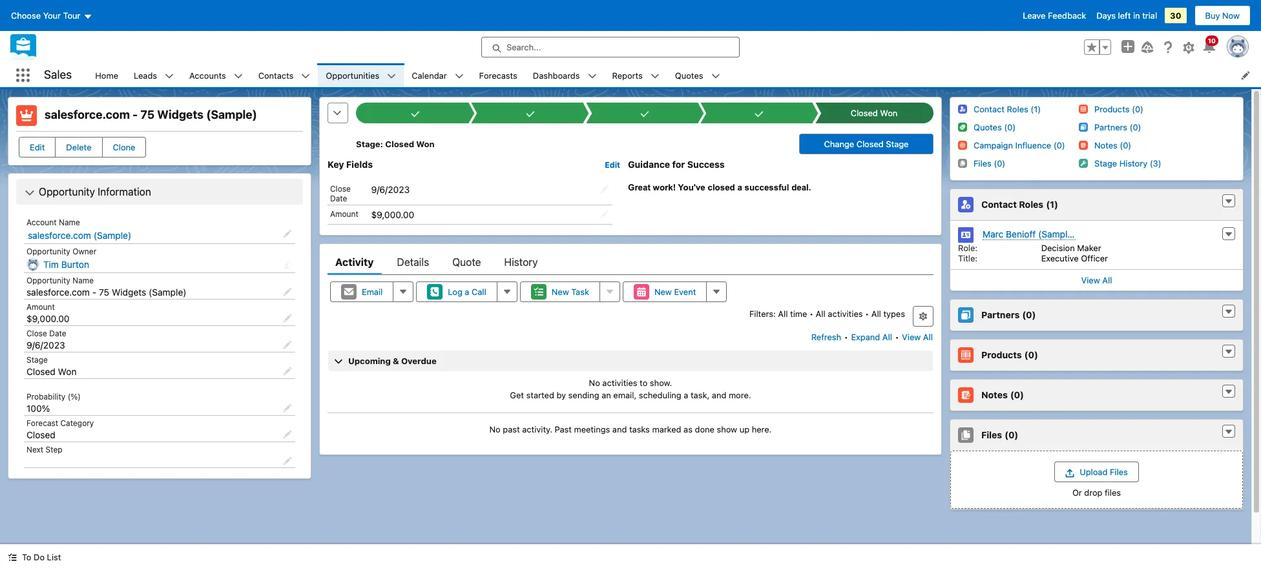 Task type: locate. For each thing, give the bounding box(es) containing it.
category
[[60, 419, 94, 429]]

name up salesforce.com (sample)
[[59, 218, 80, 228]]

text default image inside to do list button
[[8, 553, 17, 562]]

0 vertical spatial 75
[[141, 108, 155, 122]]

1 vertical spatial opportunity
[[27, 247, 70, 257]]

opportunity image
[[16, 105, 37, 126]]

quotes image
[[959, 123, 968, 132]]

1 vertical spatial close date
[[27, 329, 66, 339]]

quotes list item
[[668, 63, 728, 87]]

activities up email,
[[603, 378, 638, 388]]

1 horizontal spatial view all link
[[951, 270, 1244, 291]]

tim burton link
[[43, 259, 89, 271]]

new event button
[[623, 282, 707, 302]]

1 horizontal spatial 75
[[141, 108, 155, 122]]

activities inside no activities to show. get started by sending an email, scheduling a task, and more.
[[603, 378, 638, 388]]

leads
[[134, 70, 157, 80]]

files image
[[959, 159, 968, 168]]

1 vertical spatial a
[[465, 287, 470, 297]]

stage down closed won link
[[886, 139, 909, 149]]

0 horizontal spatial -
[[92, 287, 96, 298]]

no up sending
[[589, 378, 600, 388]]

salesforce.com - 75 widgets (sample) down leads list item
[[45, 108, 257, 122]]

and right task,
[[712, 391, 727, 401]]

view all
[[1082, 275, 1113, 286]]

no left past
[[490, 424, 501, 435]]

0 vertical spatial closed won
[[851, 108, 898, 118]]

campaign influence (0)
[[974, 140, 1066, 151]]

notes (0) link
[[1095, 140, 1132, 151]]

quote link
[[453, 249, 481, 275]]

edit left guidance
[[605, 160, 621, 170]]

1 vertical spatial salesforce.com
[[28, 230, 91, 241]]

all
[[1103, 275, 1113, 286], [778, 309, 788, 319], [816, 309, 826, 319], [872, 309, 882, 319], [883, 332, 893, 342], [924, 332, 933, 342]]

0 horizontal spatial close
[[27, 329, 47, 339]]

0 horizontal spatial activities
[[603, 378, 638, 388]]

files down notes
[[982, 430, 1003, 441]]

all left "types" at right bottom
[[872, 309, 882, 319]]

salesforce.com down account name
[[28, 230, 91, 241]]

0 horizontal spatial 9/6/2023
[[27, 340, 65, 351]]

text default image
[[455, 72, 464, 81], [588, 72, 597, 81], [651, 72, 660, 81], [1225, 348, 1234, 357], [1225, 388, 1234, 397], [1225, 428, 1234, 437], [8, 553, 17, 562]]

1 horizontal spatial won
[[416, 139, 435, 149]]

show
[[717, 424, 738, 435]]

(0) down notes (0)
[[1005, 430, 1019, 441]]

opportunity down tim
[[27, 276, 70, 286]]

stage up probability
[[27, 355, 48, 365]]

a left task,
[[684, 391, 689, 401]]

expand
[[852, 332, 880, 342]]

activities
[[828, 309, 863, 319], [603, 378, 638, 388]]

dashboards
[[533, 70, 580, 80]]

0 vertical spatial view
[[1082, 275, 1101, 286]]

0 horizontal spatial widgets
[[112, 287, 146, 298]]

0 vertical spatial won
[[880, 108, 898, 118]]

partners
[[982, 310, 1020, 321]]

1 horizontal spatial closed won
[[851, 108, 898, 118]]

and left tasks
[[613, 424, 627, 435]]

closed won inside path options list box
[[851, 108, 898, 118]]

0 vertical spatial salesforce.com - 75 widgets (sample)
[[45, 108, 257, 122]]

2 horizontal spatial won
[[880, 108, 898, 118]]

opportunity inside dropdown button
[[39, 186, 95, 198]]

0 horizontal spatial view
[[902, 332, 921, 342]]

0 vertical spatial -
[[133, 108, 138, 122]]

0 vertical spatial $9,000.00
[[371, 209, 414, 220]]

0 vertical spatial a
[[738, 183, 743, 192]]

no for activities
[[589, 378, 600, 388]]

close down opportunity name at the left
[[27, 329, 47, 339]]

forecast
[[27, 419, 58, 429]]

1 new from the left
[[552, 287, 569, 297]]

0 vertical spatial no
[[589, 378, 600, 388]]

success
[[688, 159, 725, 170]]

$9,000.00
[[371, 209, 414, 220], [27, 313, 70, 324]]

closed won up probability (%) in the left bottom of the page
[[27, 366, 77, 377]]

refresh • expand all • view all
[[812, 332, 933, 342]]

(sample) inside 'link'
[[1039, 229, 1076, 240]]

2 vertical spatial a
[[684, 391, 689, 401]]

new left task
[[552, 287, 569, 297]]

edit
[[30, 142, 45, 153], [605, 160, 621, 170]]

0 horizontal spatial edit
[[30, 142, 45, 153]]

opportunity up account name
[[39, 186, 95, 198]]

(0) for files (0)
[[1005, 430, 1019, 441]]

0 horizontal spatial a
[[465, 287, 470, 297]]

1 vertical spatial activities
[[603, 378, 638, 388]]

a right log
[[465, 287, 470, 297]]

stage history (3)
[[1095, 158, 1162, 169]]

contact
[[974, 104, 1005, 114], [982, 199, 1017, 210]]

and inside no activities to show. get started by sending an email, scheduling a task, and more.
[[712, 391, 727, 401]]

0 vertical spatial date
[[330, 194, 347, 203]]

probability
[[27, 392, 65, 402]]

0 horizontal spatial new
[[552, 287, 569, 297]]

quotes
[[675, 70, 704, 80]]

closed right change
[[857, 139, 884, 149]]

opportunity up tim
[[27, 247, 70, 257]]

1 vertical spatial name
[[73, 276, 94, 286]]

marc benioff (sample)
[[983, 229, 1076, 240]]

log a call
[[448, 287, 487, 297]]

buy now button
[[1195, 5, 1251, 26]]

0 horizontal spatial amount
[[27, 302, 55, 312]]

1 horizontal spatial files
[[1110, 467, 1128, 478]]

text default image
[[711, 72, 720, 81], [25, 188, 35, 199], [1225, 197, 1234, 206], [1225, 308, 1234, 317]]

0 vertical spatial and
[[712, 391, 727, 401]]

1 vertical spatial $9,000.00
[[27, 313, 70, 324]]

75
[[141, 108, 155, 122], [99, 287, 109, 298]]

2 new from the left
[[655, 287, 672, 297]]

started
[[527, 391, 554, 401]]

accounts list item
[[182, 63, 251, 87]]

dashboards list item
[[525, 63, 605, 87]]

upcoming
[[348, 356, 391, 366]]

next step
[[27, 445, 62, 455]]

- up clone "button"
[[133, 108, 138, 122]]

notes image
[[1079, 141, 1088, 150]]

widgets
[[157, 108, 204, 122], [112, 287, 146, 298]]

role:
[[959, 243, 978, 253]]

name down burton
[[73, 276, 94, 286]]

1 vertical spatial closed won
[[27, 366, 77, 377]]

change closed stage button
[[800, 134, 934, 154]]

1 horizontal spatial close date
[[330, 184, 351, 203]]

task
[[572, 287, 589, 297]]

1 horizontal spatial activities
[[828, 309, 863, 319]]

2 horizontal spatial a
[[738, 183, 743, 192]]

0 vertical spatial close
[[330, 184, 351, 194]]

path options list box
[[356, 103, 934, 123]]

1 vertical spatial contact
[[982, 199, 1017, 210]]

closed won link
[[821, 103, 928, 123]]

0 horizontal spatial no
[[490, 424, 501, 435]]

closed
[[851, 108, 878, 118], [385, 139, 414, 149], [857, 139, 884, 149], [27, 366, 55, 377], [27, 430, 55, 441]]

opportunity for opportunity owner
[[27, 247, 70, 257]]

work!
[[653, 183, 676, 192]]

quote
[[453, 256, 481, 268]]

• right time
[[810, 309, 814, 319]]

1 vertical spatial widgets
[[112, 287, 146, 298]]

reports link
[[605, 63, 651, 87]]

1 horizontal spatial widgets
[[157, 108, 204, 122]]

expand all button
[[851, 327, 893, 348]]

0 horizontal spatial 75
[[99, 287, 109, 298]]

1 vertical spatial and
[[613, 424, 627, 435]]

1 vertical spatial -
[[92, 287, 96, 298]]

(sample)
[[206, 108, 257, 122], [1039, 229, 1076, 240], [94, 230, 131, 241], [149, 287, 186, 298]]

burton
[[61, 259, 89, 270]]

• down "types" at right bottom
[[896, 332, 899, 342]]

list
[[87, 63, 1262, 87]]

files
[[1105, 488, 1121, 498]]

(0) right notes
[[1011, 390, 1024, 401]]

delete button
[[55, 137, 102, 158]]

a inside button
[[465, 287, 470, 297]]

close
[[330, 184, 351, 194], [27, 329, 47, 339]]

opportunity name
[[27, 276, 94, 286]]

0 vertical spatial 9/6/2023
[[371, 184, 410, 195]]

1 vertical spatial view all link
[[902, 327, 934, 348]]

9/6/2023 up probability
[[27, 340, 65, 351]]

contact up marc
[[982, 199, 1017, 210]]

past
[[503, 424, 520, 435]]

1 vertical spatial close
[[27, 329, 47, 339]]

activities up refresh button
[[828, 309, 863, 319]]

won right :
[[416, 139, 435, 149]]

sales
[[44, 68, 72, 82]]

closed up change closed stage
[[851, 108, 878, 118]]

9/6/2023 down fields
[[371, 184, 410, 195]]

a inside no activities to show. get started by sending an email, scheduling a task, and more.
[[684, 391, 689, 401]]

edit stage image
[[283, 367, 292, 376]]

products (0) link
[[1095, 104, 1144, 115]]

edit account name image
[[283, 229, 292, 239]]

0 vertical spatial contact
[[974, 104, 1005, 114]]

contact up quotes (0)
[[974, 104, 1005, 114]]

reports
[[612, 70, 643, 80]]

details
[[397, 256, 429, 268]]

date down key
[[330, 194, 347, 203]]

new task button
[[520, 282, 600, 302]]

0 vertical spatial view all link
[[951, 270, 1244, 291]]

(0) right products
[[1025, 350, 1039, 361]]

1 horizontal spatial and
[[712, 391, 727, 401]]

search... button
[[482, 37, 740, 58]]

task,
[[691, 391, 710, 401]]

edit probability (%) image
[[283, 404, 292, 413]]

close date down key
[[330, 184, 351, 203]]

stage history image
[[1079, 159, 1088, 168]]

2 vertical spatial salesforce.com
[[27, 287, 90, 298]]

amount down opportunity name at the left
[[27, 302, 55, 312]]

0 horizontal spatial files
[[982, 430, 1003, 441]]

(0) right partners
[[1023, 310, 1036, 321]]

products
[[982, 350, 1022, 361]]

clone
[[113, 142, 135, 153]]

contact roles (1)
[[982, 199, 1059, 210]]

campaign influence image
[[959, 141, 968, 150]]

salesforce.com up delete button
[[45, 108, 130, 122]]

1 horizontal spatial a
[[684, 391, 689, 401]]

choose
[[11, 10, 41, 21]]

notes (0)
[[1095, 140, 1132, 151]]

edit forecast category image
[[283, 430, 292, 440]]

no inside no activities to show. get started by sending an email, scheduling a task, and more.
[[589, 378, 600, 388]]

great work! you've closed a successful deal.
[[628, 183, 811, 192]]

- down opportunity name at the left
[[92, 287, 96, 298]]

tim burton
[[43, 259, 89, 270]]

edit button
[[19, 137, 56, 158]]

1 vertical spatial amount
[[27, 302, 55, 312]]

won up change closed stage button at right
[[880, 108, 898, 118]]

reports list item
[[605, 63, 668, 87]]

(0) for products (0)
[[1025, 350, 1039, 361]]

0 vertical spatial name
[[59, 218, 80, 228]]

2 vertical spatial won
[[58, 366, 77, 377]]

view all link down "types" at right bottom
[[902, 327, 934, 348]]

closed inside button
[[857, 139, 884, 149]]

salesforce.com down opportunity name at the left
[[27, 287, 90, 298]]

0 vertical spatial files
[[982, 430, 1003, 441]]

date
[[330, 194, 347, 203], [49, 329, 66, 339]]

$9,000.00 down opportunity name at the left
[[27, 313, 70, 324]]

closed won up change closed stage button at right
[[851, 108, 898, 118]]

stage up fields
[[356, 139, 380, 149]]

all right expand
[[883, 332, 893, 342]]

0 vertical spatial opportunity
[[39, 186, 95, 198]]

name for account name
[[59, 218, 80, 228]]

files up files
[[1110, 467, 1128, 478]]

calendar list item
[[404, 63, 472, 87]]

campaign influence (0) link
[[974, 140, 1066, 151]]

edit opportunity name image
[[283, 288, 292, 297]]

close date down opportunity name at the left
[[27, 329, 66, 339]]

for
[[673, 159, 685, 170]]

and
[[712, 391, 727, 401], [613, 424, 627, 435]]

1 horizontal spatial -
[[133, 108, 138, 122]]

view down "types" at right bottom
[[902, 332, 921, 342]]

salesforce.com (sample)
[[28, 230, 131, 241]]

date down opportunity name at the left
[[49, 329, 66, 339]]

0 vertical spatial activities
[[828, 309, 863, 319]]

stage down "notes (0)" 'link'
[[1095, 158, 1118, 169]]

text default image inside reports list item
[[651, 72, 660, 81]]

contact for contact roles (1)
[[974, 104, 1005, 114]]

1 horizontal spatial new
[[655, 287, 672, 297]]

0 horizontal spatial and
[[613, 424, 627, 435]]

1 vertical spatial date
[[49, 329, 66, 339]]

1 vertical spatial edit
[[605, 160, 621, 170]]

1 horizontal spatial amount
[[330, 209, 359, 219]]

all down officer on the right of the page
[[1103, 275, 1113, 286]]

0 vertical spatial edit
[[30, 142, 45, 153]]

opportunities link
[[318, 63, 387, 87]]

2 vertical spatial opportunity
[[27, 276, 70, 286]]

opportunity information
[[39, 186, 151, 198]]

• up expand
[[866, 309, 869, 319]]

1 vertical spatial salesforce.com - 75 widgets (sample)
[[27, 287, 186, 298]]

call
[[472, 287, 487, 297]]

new left event
[[655, 287, 672, 297]]

roles (1)
[[1007, 104, 1041, 114]]

(0) for partners (0)
[[1023, 310, 1036, 321]]

days left in trial
[[1097, 10, 1158, 21]]

1 vertical spatial no
[[490, 424, 501, 435]]

1 vertical spatial files
[[1110, 467, 1128, 478]]

activity.
[[522, 424, 553, 435]]

1 horizontal spatial no
[[589, 378, 600, 388]]

accounts
[[189, 70, 226, 80]]

in
[[1134, 10, 1141, 21]]

view down officer on the right of the page
[[1082, 275, 1101, 286]]

tab list
[[328, 249, 934, 275]]

leave feedback
[[1023, 10, 1087, 21]]

salesforce.com - 75 widgets (sample) down burton
[[27, 287, 186, 298]]

close down key
[[330, 184, 351, 194]]

amount up activity
[[330, 209, 359, 219]]

a right closed
[[738, 183, 743, 192]]

edit link
[[605, 160, 621, 170]]

opportunity
[[39, 186, 95, 198], [27, 247, 70, 257], [27, 276, 70, 286]]

won up (%)
[[58, 366, 77, 377]]

key
[[328, 159, 344, 170]]

view all link down officer on the right of the page
[[951, 270, 1244, 291]]

group
[[1085, 39, 1112, 55]]

edit down opportunity icon on the left top of page
[[30, 142, 45, 153]]

closed inside path options list box
[[851, 108, 878, 118]]

• left expand
[[845, 332, 849, 342]]

a
[[738, 183, 743, 192], [465, 287, 470, 297], [684, 391, 689, 401]]

probability (%)
[[27, 392, 81, 402]]

$9,000.00 up details
[[371, 209, 414, 220]]

1 horizontal spatial view
[[1082, 275, 1101, 286]]

marc benioff (sample) image
[[959, 228, 974, 243]]



Task type: describe. For each thing, give the bounding box(es) containing it.
0 horizontal spatial won
[[58, 366, 77, 377]]

overdue
[[401, 356, 437, 366]]

1 horizontal spatial date
[[330, 194, 347, 203]]

to
[[22, 553, 31, 563]]

forecasts
[[479, 70, 518, 80]]

opportunity owner
[[27, 247, 96, 257]]

products image
[[1079, 104, 1088, 113]]

log
[[448, 287, 463, 297]]

leads link
[[126, 63, 165, 87]]

or drop files
[[1073, 488, 1121, 498]]

text default image inside "opportunity information" dropdown button
[[25, 188, 35, 199]]

quotes (0)
[[974, 122, 1016, 133]]

all left time
[[778, 309, 788, 319]]

stage for stage : closed won
[[356, 139, 380, 149]]

owner
[[73, 247, 96, 257]]

refresh button
[[811, 327, 842, 348]]

0 horizontal spatial $9,000.00
[[27, 313, 70, 324]]

partners (0)
[[1095, 122, 1142, 133]]

change closed stage
[[824, 139, 909, 149]]

100%
[[27, 403, 50, 414]]

upload files
[[1080, 467, 1128, 478]]

text default image inside quotes list item
[[711, 72, 720, 81]]

stage history (3) link
[[1095, 158, 1162, 169]]

contact roles image
[[959, 104, 968, 113]]

new event
[[655, 287, 696, 297]]

0 horizontal spatial view all link
[[902, 327, 934, 348]]

to do list button
[[0, 545, 69, 571]]

calendar
[[412, 70, 447, 80]]

0 vertical spatial widgets
[[157, 108, 204, 122]]

partners (0)
[[982, 310, 1036, 321]]

1 vertical spatial 75
[[99, 287, 109, 298]]

products (0)
[[1095, 104, 1144, 114]]

1 horizontal spatial close
[[330, 184, 351, 194]]

contact for contact roles (1)
[[982, 199, 1017, 210]]

closed right :
[[385, 139, 414, 149]]

decision
[[1042, 243, 1075, 253]]

executive
[[1042, 253, 1079, 264]]

filters: all time • all activities • all types
[[750, 309, 906, 319]]

opportunities list item
[[318, 63, 404, 87]]

campaign
[[974, 140, 1013, 151]]

edit close date image
[[283, 341, 292, 350]]

won inside path options list box
[[880, 108, 898, 118]]

guidance for success
[[628, 159, 725, 170]]

contacts link
[[251, 63, 301, 87]]

files (0)
[[974, 158, 1006, 169]]

1 vertical spatial 9/6/2023
[[27, 340, 65, 351]]

edit next step image
[[283, 457, 292, 466]]

account
[[27, 218, 57, 228]]

stage for stage
[[27, 355, 48, 365]]

no for past
[[490, 424, 501, 435]]

leave feedback link
[[1023, 10, 1087, 21]]

stage for stage history (3)
[[1095, 158, 1118, 169]]

upload
[[1080, 467, 1108, 478]]

closed
[[708, 183, 735, 192]]

1 vertical spatial view
[[902, 332, 921, 342]]

&
[[393, 356, 399, 366]]

opportunity for opportunity name
[[27, 276, 70, 286]]

your
[[43, 10, 61, 21]]

new for new event
[[655, 287, 672, 297]]

buy
[[1206, 10, 1221, 21]]

all right time
[[816, 309, 826, 319]]

tab list containing activity
[[328, 249, 934, 275]]

details link
[[397, 249, 429, 275]]

(0) for notes (0)
[[1011, 390, 1024, 401]]

home
[[95, 70, 118, 80]]

1 horizontal spatial $9,000.00
[[371, 209, 414, 220]]

1 horizontal spatial 9/6/2023
[[371, 184, 410, 195]]

(%)
[[68, 392, 81, 402]]

0 vertical spatial salesforce.com
[[45, 108, 130, 122]]

you've
[[678, 183, 706, 192]]

stage inside button
[[886, 139, 909, 149]]

marc
[[983, 229, 1004, 240]]

0 vertical spatial amount
[[330, 209, 359, 219]]

key fields
[[328, 159, 373, 170]]

deal.
[[792, 183, 811, 192]]

event
[[674, 287, 696, 297]]

fields
[[346, 159, 373, 170]]

to do list
[[22, 553, 61, 563]]

0 horizontal spatial close date
[[27, 329, 66, 339]]

guidance
[[628, 159, 670, 170]]

contacts list item
[[251, 63, 318, 87]]

text default image inside calendar list item
[[455, 72, 464, 81]]

feedback
[[1048, 10, 1087, 21]]

text default image inside the dashboards list item
[[588, 72, 597, 81]]

contacts
[[258, 70, 294, 80]]

leads list item
[[126, 63, 182, 87]]

history
[[504, 256, 538, 268]]

forecast category
[[27, 419, 94, 429]]

types
[[884, 309, 906, 319]]

contact roles (1)
[[974, 104, 1041, 114]]

opportunities
[[326, 70, 380, 80]]

new for new task
[[552, 287, 569, 297]]

edit inside button
[[30, 142, 45, 153]]

choose your tour button
[[10, 5, 93, 26]]

closed up probability
[[27, 366, 55, 377]]

notes (0)
[[982, 390, 1024, 401]]

maker
[[1078, 243, 1102, 253]]

0 vertical spatial close date
[[330, 184, 351, 203]]

dashboards link
[[525, 63, 588, 87]]

all right expand all button
[[924, 332, 933, 342]]

list containing home
[[87, 63, 1262, 87]]

to
[[640, 378, 648, 388]]

opportunity for opportunity information
[[39, 186, 95, 198]]

an
[[602, 391, 611, 401]]

decision maker
[[1042, 243, 1102, 253]]

1 horizontal spatial edit
[[605, 160, 621, 170]]

0 horizontal spatial date
[[49, 329, 66, 339]]

forecasts link
[[472, 63, 525, 87]]

1 vertical spatial won
[[416, 139, 435, 149]]

great
[[628, 183, 651, 192]]

influence (0)
[[1016, 140, 1066, 151]]

tasks
[[629, 424, 650, 435]]

edit amount image
[[283, 314, 292, 323]]

closed down forecast
[[27, 430, 55, 441]]

opportunity information button
[[19, 182, 301, 202]]

marked
[[652, 424, 682, 435]]

choose your tour
[[11, 10, 80, 21]]

partners (0) link
[[1095, 122, 1142, 133]]

new task
[[552, 287, 589, 297]]

name for opportunity name
[[73, 276, 94, 286]]

clone button
[[102, 137, 146, 158]]

products (0)
[[982, 350, 1039, 361]]

information
[[98, 186, 151, 198]]

home link
[[87, 63, 126, 87]]

0 horizontal spatial closed won
[[27, 366, 77, 377]]

partners image
[[1079, 123, 1088, 132]]

change
[[824, 139, 855, 149]]

history link
[[504, 249, 538, 275]]



Task type: vqa. For each thing, say whether or not it's contained in the screenshot.
1st view report from the left
no



